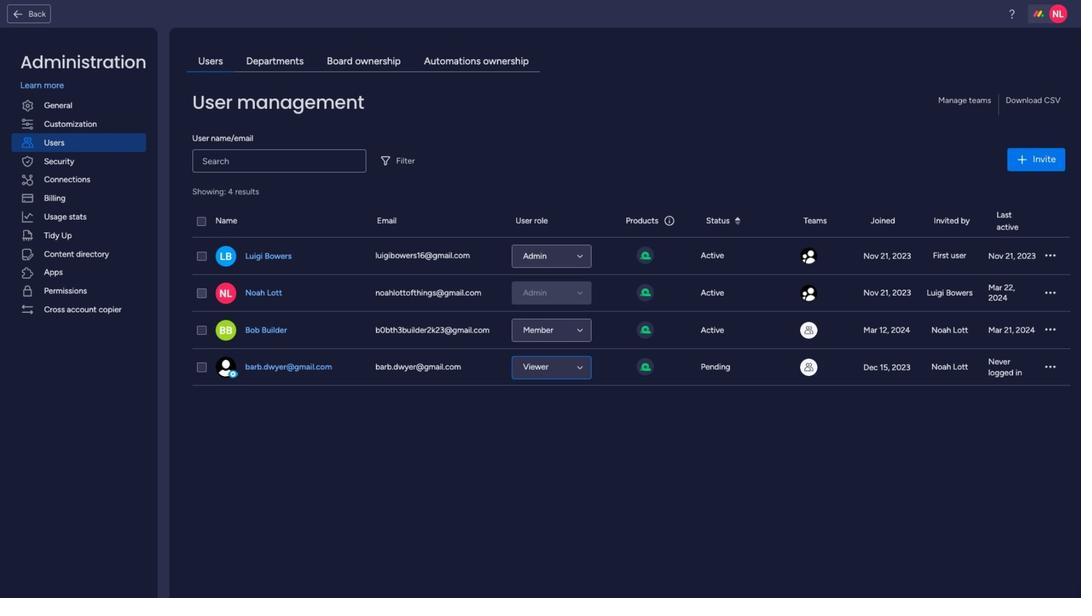 Task type: describe. For each thing, give the bounding box(es) containing it.
luigi bowers image
[[216, 246, 236, 267]]

back to workspace image
[[12, 8, 24, 20]]

add or edit team image for bob builder icon's v2 ellipsis image
[[801, 322, 818, 339]]

1 vertical spatial noah lott image
[[216, 283, 236, 304]]

1 row from the top
[[192, 206, 1071, 238]]

add or edit team image for second v2 ellipsis icon from the bottom
[[801, 248, 818, 265]]

add or edit team image for v2 ellipsis image related to bottommost noah lott icon
[[801, 285, 818, 302]]

5 row from the top
[[192, 349, 1071, 386]]

1 horizontal spatial noah lott image
[[1050, 5, 1068, 23]]

help image
[[1007, 8, 1018, 20]]



Task type: locate. For each thing, give the bounding box(es) containing it.
2 row from the top
[[192, 238, 1071, 275]]

0 vertical spatial noah lott image
[[1050, 5, 1068, 23]]

0 horizontal spatial noah lott image
[[216, 283, 236, 304]]

0 vertical spatial v2 ellipsis image
[[1046, 288, 1056, 299]]

grid
[[192, 206, 1071, 587]]

v2 ellipsis image for bob builder icon
[[1046, 325, 1056, 336]]

add or edit team image
[[801, 248, 818, 265], [801, 285, 818, 302]]

1 add or edit team image from the top
[[801, 248, 818, 265]]

v2 ellipsis image for bottommost noah lott icon
[[1046, 288, 1056, 299]]

1 vertical spatial add or edit team image
[[801, 359, 818, 376]]

1 vertical spatial v2 ellipsis image
[[1046, 325, 1056, 336]]

0 vertical spatial add or edit team image
[[801, 248, 818, 265]]

noah lott image right help icon
[[1050, 5, 1068, 23]]

noah lott image
[[1050, 5, 1068, 23], [216, 283, 236, 304]]

v2 ellipsis image
[[1046, 251, 1056, 262], [1046, 362, 1056, 373]]

noah lott image down luigi bowers icon
[[216, 283, 236, 304]]

row group
[[192, 238, 1071, 386]]

bob builder image
[[216, 320, 236, 341]]

add or edit team image
[[801, 322, 818, 339], [801, 359, 818, 376]]

0 vertical spatial add or edit team image
[[801, 322, 818, 339]]

1 v2 ellipsis image from the top
[[1046, 288, 1056, 299]]

0 vertical spatial v2 ellipsis image
[[1046, 251, 1056, 262]]

v2 ellipsis image
[[1046, 288, 1056, 299], [1046, 325, 1056, 336]]

2 add or edit team image from the top
[[801, 359, 818, 376]]

barb.dwyer@gmail.com image
[[216, 357, 236, 378]]

row
[[192, 206, 1071, 238], [192, 238, 1071, 275], [192, 275, 1071, 312], [192, 312, 1071, 349], [192, 349, 1071, 386]]

4 row from the top
[[192, 312, 1071, 349]]

Search text field
[[192, 149, 366, 172]]

3 row from the top
[[192, 275, 1071, 312]]

2 v2 ellipsis image from the top
[[1046, 325, 1056, 336]]

2 add or edit team image from the top
[[801, 285, 818, 302]]

1 vertical spatial add or edit team image
[[801, 285, 818, 302]]

1 v2 ellipsis image from the top
[[1046, 251, 1056, 262]]

2 v2 ellipsis image from the top
[[1046, 362, 1056, 373]]

add or edit team image for 2nd v2 ellipsis icon
[[801, 359, 818, 376]]

1 vertical spatial v2 ellipsis image
[[1046, 362, 1056, 373]]

1 add or edit team image from the top
[[801, 322, 818, 339]]



Task type: vqa. For each thing, say whether or not it's contained in the screenshot.
right Noah Lott icon
yes



